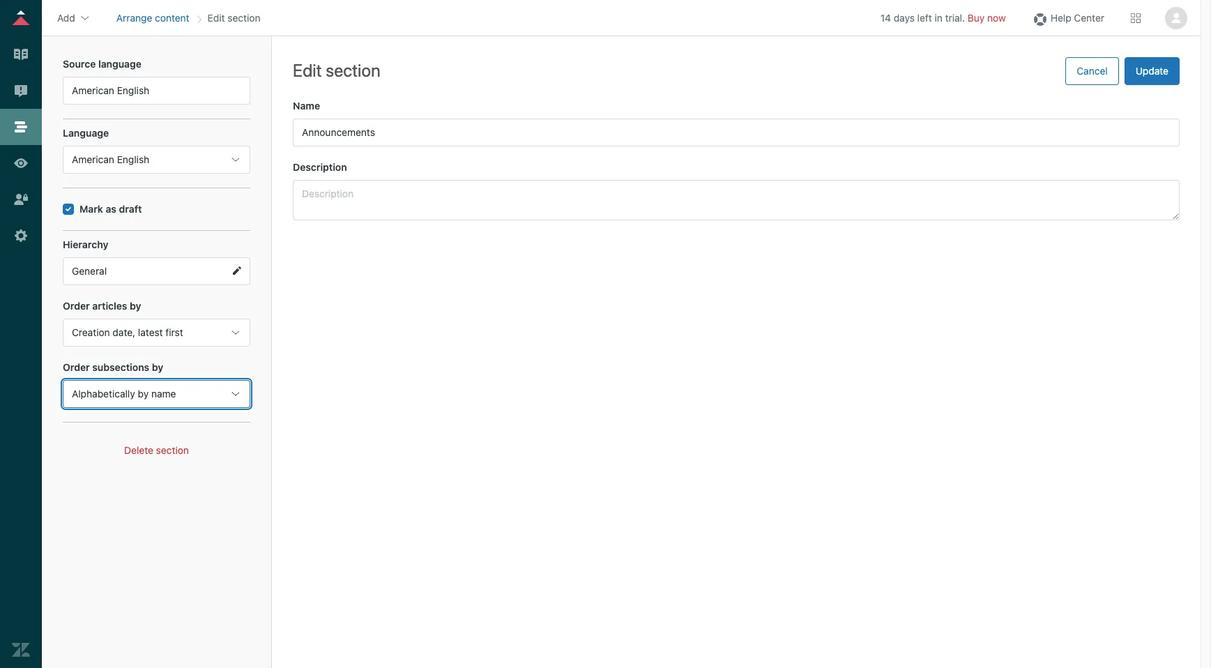 Task type: vqa. For each thing, say whether or not it's contained in the screenshot.
next
no



Task type: describe. For each thing, give the bounding box(es) containing it.
date,
[[113, 326, 135, 338]]

help center
[[1051, 12, 1105, 23]]

edit section inside 'navigation'
[[208, 12, 260, 23]]

order for order articles by
[[63, 300, 90, 312]]

help center button
[[1027, 7, 1109, 28]]

alphabetically
[[72, 388, 135, 400]]

order subsections by
[[63, 361, 163, 373]]

language
[[63, 127, 109, 139]]

add button
[[53, 7, 95, 28]]

now
[[987, 12, 1006, 23]]

left
[[917, 12, 932, 23]]

2 american from the top
[[72, 153, 114, 165]]

add
[[57, 12, 75, 23]]

0 vertical spatial section
[[228, 12, 260, 23]]

cancel
[[1077, 65, 1108, 77]]

order articles by
[[63, 300, 141, 312]]

1 american english from the top
[[72, 84, 149, 96]]

as
[[106, 203, 116, 215]]

source language
[[63, 58, 141, 70]]

delete section button
[[124, 444, 189, 456]]

in
[[935, 12, 943, 23]]

trial.
[[945, 12, 965, 23]]

help
[[1051, 12, 1071, 23]]

1 vertical spatial edit section
[[293, 60, 380, 80]]

general
[[72, 265, 107, 277]]

navigation containing arrange content
[[114, 7, 263, 28]]

manage articles image
[[12, 45, 30, 63]]

first
[[166, 326, 183, 338]]

source
[[63, 58, 96, 70]]

settings image
[[12, 227, 30, 245]]

arrange content image
[[12, 118, 30, 136]]

Description text field
[[293, 180, 1180, 220]]

hierarchy
[[63, 238, 108, 250]]

14
[[880, 12, 891, 23]]

customize design image
[[12, 154, 30, 172]]



Task type: locate. For each thing, give the bounding box(es) containing it.
navigation
[[114, 7, 263, 28]]

0 horizontal spatial edit section
[[208, 12, 260, 23]]

1 horizontal spatial section
[[228, 12, 260, 23]]

zendesk image
[[12, 641, 30, 659]]

Name field
[[293, 119, 1180, 146]]

2 vertical spatial by
[[138, 388, 149, 400]]

by
[[130, 300, 141, 312], [152, 361, 163, 373], [138, 388, 149, 400]]

creation date, latest first
[[72, 326, 183, 338]]

1 vertical spatial english
[[117, 153, 149, 165]]

0 vertical spatial order
[[63, 300, 90, 312]]

name
[[151, 388, 176, 400]]

latest
[[138, 326, 163, 338]]

alphabetically by name
[[72, 388, 176, 400]]

0 horizontal spatial section
[[156, 444, 189, 456]]

english
[[117, 84, 149, 96], [117, 153, 149, 165]]

mark
[[79, 203, 103, 215]]

american english
[[72, 84, 149, 96], [72, 153, 149, 165]]

delete section
[[124, 444, 189, 456]]

edit section right content
[[208, 12, 260, 23]]

cancel button
[[1066, 57, 1119, 85]]

0 vertical spatial by
[[130, 300, 141, 312]]

1 vertical spatial american english
[[72, 153, 149, 165]]

center
[[1074, 12, 1105, 23]]

american english down language in the left of the page
[[72, 153, 149, 165]]

by left name
[[138, 388, 149, 400]]

2 horizontal spatial section
[[326, 60, 380, 80]]

order down creation
[[63, 361, 90, 373]]

american
[[72, 84, 114, 96], [72, 153, 114, 165]]

edit up name
[[293, 60, 322, 80]]

by up name
[[152, 361, 163, 373]]

section
[[228, 12, 260, 23], [326, 60, 380, 80], [156, 444, 189, 456]]

language
[[98, 58, 141, 70]]

1 vertical spatial edit
[[293, 60, 322, 80]]

days
[[894, 12, 915, 23]]

0 vertical spatial american english
[[72, 84, 149, 96]]

1 vertical spatial order
[[63, 361, 90, 373]]

order for order subsections by
[[63, 361, 90, 373]]

14 days left in trial. buy now
[[880, 12, 1006, 23]]

1 vertical spatial american
[[72, 153, 114, 165]]

description
[[293, 161, 347, 173]]

0 horizontal spatial edit
[[208, 12, 225, 23]]

delete
[[124, 444, 153, 456]]

1 order from the top
[[63, 300, 90, 312]]

user permissions image
[[12, 190, 30, 208]]

english down language
[[117, 84, 149, 96]]

by for order subsections by
[[152, 361, 163, 373]]

1 english from the top
[[117, 84, 149, 96]]

1 american from the top
[[72, 84, 114, 96]]

order
[[63, 300, 90, 312], [63, 361, 90, 373]]

edit inside 'navigation'
[[208, 12, 225, 23]]

edit section
[[208, 12, 260, 23], [293, 60, 380, 80]]

buy
[[968, 12, 985, 23]]

1 vertical spatial by
[[152, 361, 163, 373]]

update
[[1136, 65, 1169, 77]]

american english down source language
[[72, 84, 149, 96]]

american down language in the left of the page
[[72, 153, 114, 165]]

edit
[[208, 12, 225, 23], [293, 60, 322, 80]]

0 vertical spatial american
[[72, 84, 114, 96]]

american down source language
[[72, 84, 114, 96]]

by for order articles by
[[130, 300, 141, 312]]

select a section or category element
[[63, 238, 250, 285]]

2 english from the top
[[117, 153, 149, 165]]

update button
[[1125, 57, 1180, 85]]

order up creation
[[63, 300, 90, 312]]

draft
[[119, 203, 142, 215]]

arrange
[[116, 12, 152, 23]]

mark as draft
[[79, 203, 142, 215]]

articles
[[92, 300, 127, 312]]

0 vertical spatial edit
[[208, 12, 225, 23]]

2 order from the top
[[63, 361, 90, 373]]

zendesk products image
[[1131, 13, 1141, 23]]

arrange content
[[116, 12, 189, 23]]

by right articles
[[130, 300, 141, 312]]

arrange content link
[[116, 12, 189, 23]]

1 horizontal spatial edit
[[293, 60, 322, 80]]

0 vertical spatial english
[[117, 84, 149, 96]]

edit section up name
[[293, 60, 380, 80]]

english up draft
[[117, 153, 149, 165]]

subsections
[[92, 361, 149, 373]]

0 vertical spatial edit section
[[208, 12, 260, 23]]

2 vertical spatial section
[[156, 444, 189, 456]]

content
[[155, 12, 189, 23]]

name
[[293, 100, 320, 112]]

edit right content
[[208, 12, 225, 23]]

2 american english from the top
[[72, 153, 149, 165]]

moderate content image
[[12, 82, 30, 100]]

creation
[[72, 326, 110, 338]]

1 vertical spatial section
[[326, 60, 380, 80]]

1 horizontal spatial edit section
[[293, 60, 380, 80]]



